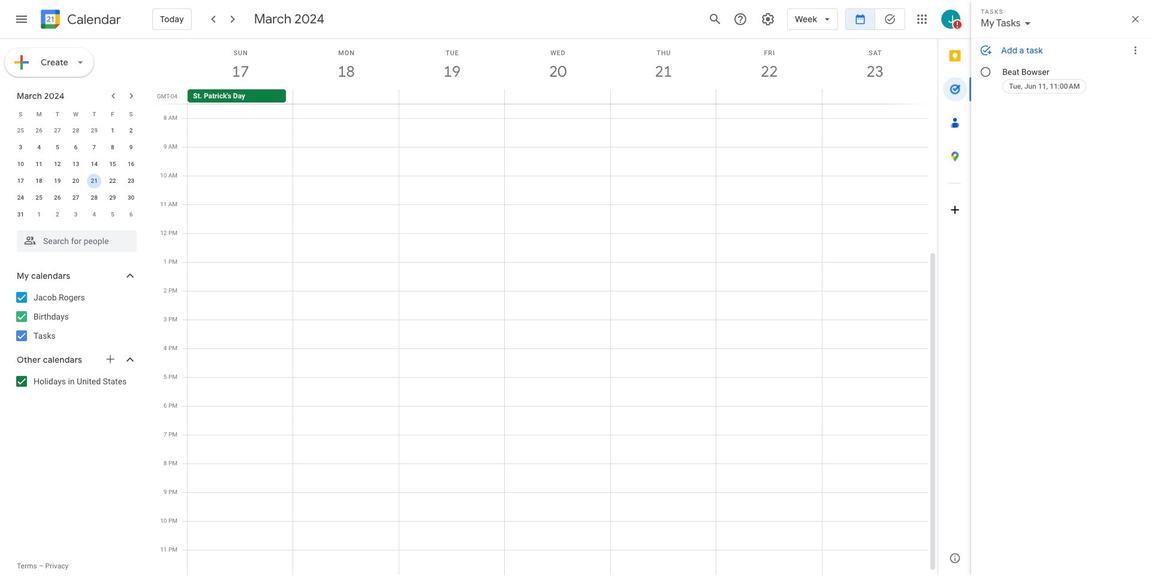 Task type: locate. For each thing, give the bounding box(es) containing it.
thursday, march 21 element
[[611, 39, 717, 89]]

add other calendars image
[[104, 353, 116, 365]]

4 element
[[32, 140, 46, 155]]

february 26 element
[[32, 124, 46, 138]]

26 element
[[50, 191, 65, 205]]

15 element
[[105, 157, 120, 172]]

heading
[[65, 12, 121, 27]]

row group
[[11, 122, 140, 223]]

grid
[[154, 39, 938, 575]]

row
[[182, 89, 938, 104], [11, 106, 140, 122], [11, 122, 140, 139], [11, 139, 140, 156], [11, 156, 140, 173], [11, 173, 140, 190], [11, 190, 140, 206], [11, 206, 140, 223]]

february 29 element
[[87, 124, 101, 138]]

april 4 element
[[87, 208, 101, 222]]

1 element
[[105, 124, 120, 138]]

20 element
[[69, 174, 83, 188]]

25 element
[[32, 191, 46, 205]]

wednesday, march 20 element
[[505, 39, 611, 89]]

14 element
[[87, 157, 101, 172]]

28 element
[[87, 191, 101, 205]]

april 3 element
[[69, 208, 83, 222]]

None search field
[[0, 226, 149, 252]]

tuesday, march 19 element
[[399, 39, 505, 89]]

13 element
[[69, 157, 83, 172]]

11 element
[[32, 157, 46, 172]]

tab list
[[939, 39, 972, 542]]

cell
[[293, 89, 399, 104], [399, 89, 505, 104], [505, 89, 611, 104], [611, 89, 716, 104], [716, 89, 822, 104], [822, 89, 928, 104], [85, 173, 103, 190]]

23 element
[[124, 174, 138, 188]]

april 2 element
[[50, 208, 65, 222]]

19 element
[[50, 174, 65, 188]]

3 element
[[13, 140, 28, 155]]

10 element
[[13, 157, 28, 172]]

31 element
[[13, 208, 28, 222]]

settings menu image
[[761, 12, 776, 26]]

february 28 element
[[69, 124, 83, 138]]

heading inside calendar element
[[65, 12, 121, 27]]



Task type: describe. For each thing, give the bounding box(es) containing it.
saturday, march 23 element
[[823, 39, 929, 89]]

march 2024 grid
[[11, 106, 140, 223]]

27 element
[[69, 191, 83, 205]]

16 element
[[124, 157, 138, 172]]

24 element
[[13, 191, 28, 205]]

2 element
[[124, 124, 138, 138]]

30 element
[[124, 191, 138, 205]]

monday, march 18 element
[[294, 39, 399, 89]]

7 element
[[87, 140, 101, 155]]

friday, march 22 element
[[717, 39, 823, 89]]

april 1 element
[[32, 208, 46, 222]]

sunday, march 17 element
[[188, 39, 294, 89]]

february 27 element
[[50, 124, 65, 138]]

8 element
[[105, 140, 120, 155]]

my calendars list
[[2, 288, 149, 346]]

22 element
[[105, 174, 120, 188]]

february 25 element
[[13, 124, 28, 138]]

cell inside march 2024 grid
[[85, 173, 103, 190]]

6 element
[[69, 140, 83, 155]]

18 element
[[32, 174, 46, 188]]

Search for people text field
[[24, 230, 130, 252]]

calendar element
[[38, 7, 121, 34]]

5 element
[[50, 140, 65, 155]]

april 5 element
[[105, 208, 120, 222]]

21 element
[[87, 174, 101, 188]]

17 element
[[13, 174, 28, 188]]

9 element
[[124, 140, 138, 155]]

29 element
[[105, 191, 120, 205]]

april 6 element
[[124, 208, 138, 222]]

12 element
[[50, 157, 65, 172]]

main drawer image
[[14, 12, 29, 26]]



Task type: vqa. For each thing, say whether or not it's contained in the screenshot.
April 3 'element'
yes



